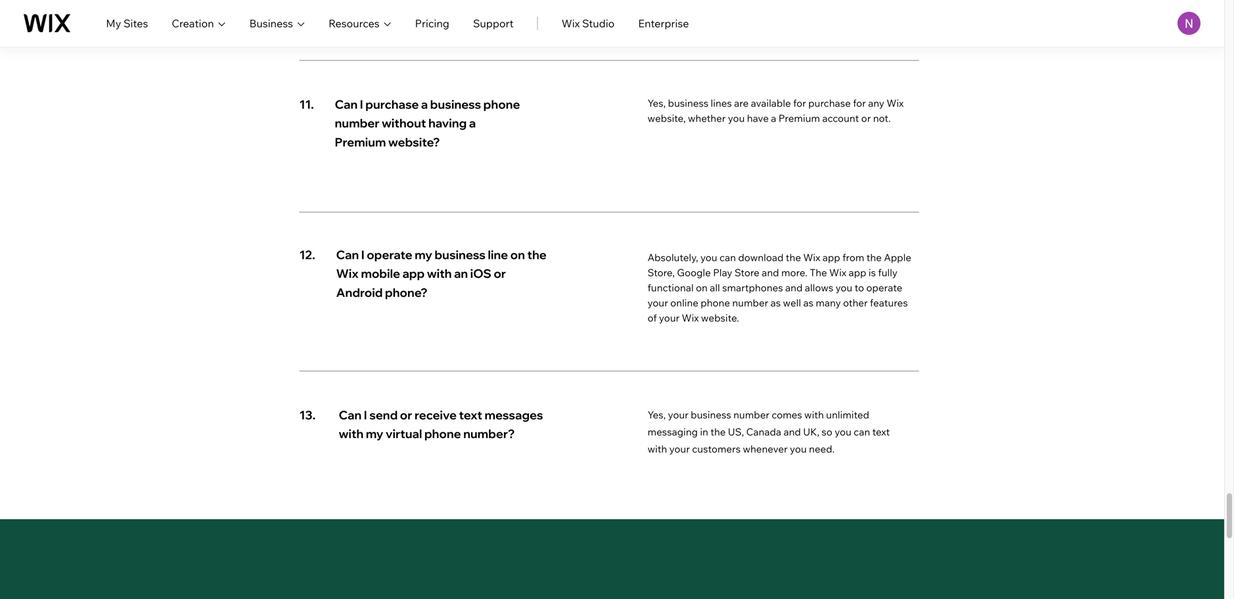 Task type: vqa. For each thing, say whether or not it's contained in the screenshot.
bottommost phone
yes



Task type: describe. For each thing, give the bounding box(es) containing it.
creation button
[[172, 15, 226, 31]]

smartphones
[[722, 281, 783, 294]]

or inside yes, business lines are available for purchase for any wix website, whether you have a premium account or not.
[[861, 112, 871, 124]]

enterprise link
[[638, 15, 689, 31]]

other
[[843, 297, 868, 309]]

the inside the 'can i operate my business line on the wix mobile app with an ios or android phone?'
[[527, 247, 546, 262]]

wix inside yes, business lines are available for purchase for any wix website, whether you have a premium account or not.
[[887, 97, 904, 109]]

can i operate my business line on the wix mobile app with an ios or android phone?
[[336, 247, 546, 300]]

number?
[[463, 426, 515, 441]]

i for purchase
[[360, 97, 363, 112]]

absolutely, you can download the wix app from the apple store, google play store and more. the wix app is fully functional on all smartphones and allows you to operate your online phone number as well as many other features of your wix website.
[[648, 251, 911, 324]]

business inside can i purchase a business phone number without having a premium website?
[[430, 97, 481, 112]]

and inside yes, your business number comes with unlimited messaging in the us, canada and uk, so you can text with your customers whenever you need.
[[784, 426, 801, 438]]

sites
[[124, 17, 148, 30]]

account
[[822, 112, 859, 124]]

phone inside can i purchase a business phone number without having a premium website?
[[483, 97, 520, 112]]

you inside yes, business lines are available for purchase for any wix website, whether you have a premium account or not.
[[728, 112, 745, 124]]

receive
[[415, 408, 457, 422]]

can inside yes, your business number comes with unlimited messaging in the us, canada and uk, so you can text with your customers whenever you need.
[[854, 426, 870, 438]]

functional
[[648, 281, 694, 294]]

or inside can i send or receive text messages with my virtual phone number?
[[400, 408, 412, 422]]

not.
[[873, 112, 891, 124]]

allows
[[805, 281, 833, 294]]

your up of
[[648, 297, 668, 309]]

phone inside absolutely, you can download the wix app from the apple store, google play store and more. the wix app is fully functional on all smartphones and allows you to operate your online phone number as well as many other features of your wix website.
[[701, 297, 730, 309]]

with up uk,
[[804, 409, 824, 421]]

apple
[[884, 251, 911, 264]]

online
[[670, 297, 698, 309]]

all
[[710, 281, 720, 294]]

android
[[336, 285, 383, 300]]

support link
[[473, 15, 514, 31]]

pricing link
[[415, 15, 449, 31]]

having
[[428, 116, 467, 130]]

operate inside the 'can i operate my business line on the wix mobile app with an ios or android phone?'
[[367, 247, 412, 262]]

wix inside the 'can i operate my business line on the wix mobile app with an ios or android phone?'
[[336, 266, 359, 281]]

business inside yes, business lines are available for purchase for any wix website, whether you have a premium account or not.
[[668, 97, 708, 109]]

an
[[454, 266, 468, 281]]

1 vertical spatial and
[[785, 281, 803, 294]]

well
[[783, 297, 801, 309]]

can for can i send or receive text messages with my virtual phone number?
[[339, 408, 362, 422]]

my sites link
[[106, 15, 148, 31]]

ios
[[470, 266, 491, 281]]

1 as from the left
[[771, 297, 781, 309]]

or inside the 'can i operate my business line on the wix mobile app with an ios or android phone?'
[[494, 266, 506, 281]]

my sites
[[106, 17, 148, 30]]

1 horizontal spatial app
[[822, 251, 840, 264]]

2 as from the left
[[803, 297, 813, 309]]

phone inside can i send or receive text messages with my virtual phone number?
[[424, 426, 461, 441]]

resources button
[[329, 15, 391, 31]]

with inside can i send or receive text messages with my virtual phone number?
[[339, 426, 364, 441]]

yes, your business number comes with unlimited messaging in the us, canada and uk, so you can text with your customers whenever you need.
[[648, 409, 890, 455]]

are
[[734, 97, 749, 109]]

yes, for can i send or receive text messages with my virtual phone number?
[[648, 409, 666, 421]]

to
[[855, 281, 864, 294]]

whenever
[[743, 443, 788, 455]]

on inside absolutely, you can download the wix app from the apple store, google play store and more. the wix app is fully functional on all smartphones and allows you to operate your online phone number as well as many other features of your wix website.
[[696, 281, 708, 294]]

studio
[[582, 17, 615, 30]]

2 horizontal spatial app
[[849, 266, 866, 279]]

wix studio
[[562, 17, 615, 30]]

support
[[473, 17, 514, 30]]

number inside can i purchase a business phone number without having a premium website?
[[335, 116, 379, 130]]

with down messaging
[[648, 443, 667, 455]]

your up messaging
[[668, 409, 688, 421]]

yes, business lines are available for purchase for any wix website, whether you have a premium account or not.
[[648, 97, 904, 124]]

without
[[382, 116, 426, 130]]

website.
[[701, 312, 739, 324]]

you left to
[[836, 281, 852, 294]]

have
[[747, 112, 769, 124]]

us,
[[728, 426, 744, 438]]

comes
[[772, 409, 802, 421]]

customers
[[692, 443, 741, 455]]

operate inside absolutely, you can download the wix app from the apple store, google play store and more. the wix app is fully functional on all smartphones and allows you to operate your online phone number as well as many other features of your wix website.
[[866, 281, 902, 294]]

of
[[648, 312, 657, 324]]



Task type: locate. For each thing, give the bounding box(es) containing it.
absolutely,
[[648, 251, 698, 264]]

the
[[527, 247, 546, 262], [786, 251, 801, 264], [866, 251, 882, 264], [710, 426, 726, 438]]

0 horizontal spatial for
[[793, 97, 806, 109]]

on right line on the top left of the page
[[510, 247, 525, 262]]

purchase up "without"
[[365, 97, 419, 112]]

1 horizontal spatial purchase
[[808, 97, 851, 109]]

wix up android
[[336, 266, 359, 281]]

purchase inside can i purchase a business phone number without having a premium website?
[[365, 97, 419, 112]]

0 horizontal spatial app
[[402, 266, 425, 281]]

i inside the 'can i operate my business line on the wix mobile app with an ios or android phone?'
[[361, 247, 364, 262]]

2 horizontal spatial a
[[771, 112, 776, 124]]

creation
[[172, 17, 214, 30]]

in
[[700, 426, 708, 438]]

business inside the 'can i operate my business line on the wix mobile app with an ios or android phone?'
[[435, 247, 485, 262]]

0 vertical spatial my
[[415, 247, 432, 262]]

fully
[[878, 266, 897, 279]]

pricing
[[415, 17, 449, 30]]

1 vertical spatial number
[[732, 297, 768, 309]]

download
[[738, 251, 784, 264]]

wix up the
[[803, 251, 820, 264]]

yes, inside yes, business lines are available for purchase for any wix website, whether you have a premium account or not.
[[648, 97, 666, 109]]

a up "without"
[[421, 97, 428, 112]]

2 vertical spatial phone
[[424, 426, 461, 441]]

business
[[430, 97, 481, 112], [668, 97, 708, 109], [435, 247, 485, 262], [691, 409, 731, 421]]

as right well
[[803, 297, 813, 309]]

business up "an"
[[435, 247, 485, 262]]

0 horizontal spatial on
[[510, 247, 525, 262]]

phone
[[483, 97, 520, 112], [701, 297, 730, 309], [424, 426, 461, 441]]

2 vertical spatial and
[[784, 426, 801, 438]]

the up more. on the top of the page
[[786, 251, 801, 264]]

operate down fully
[[866, 281, 902, 294]]

messages
[[485, 408, 543, 422]]

business
[[249, 17, 293, 30]]

messaging
[[648, 426, 698, 438]]

premium down "without"
[[335, 135, 386, 149]]

yes, up messaging
[[648, 409, 666, 421]]

can left send
[[339, 408, 362, 422]]

0 vertical spatial and
[[762, 266, 779, 279]]

wix
[[562, 17, 580, 30], [887, 97, 904, 109], [803, 251, 820, 264], [336, 266, 359, 281], [829, 266, 846, 279], [682, 312, 699, 324]]

0 horizontal spatial premium
[[335, 135, 386, 149]]

1 horizontal spatial my
[[415, 247, 432, 262]]

2 horizontal spatial or
[[861, 112, 871, 124]]

lines
[[711, 97, 732, 109]]

1 vertical spatial on
[[696, 281, 708, 294]]

1 vertical spatial operate
[[866, 281, 902, 294]]

website?
[[388, 135, 440, 149]]

text
[[459, 408, 482, 422], [872, 426, 890, 438]]

premium
[[778, 112, 820, 124], [335, 135, 386, 149]]

any
[[868, 97, 884, 109]]

or left not.
[[861, 112, 871, 124]]

2 vertical spatial number
[[733, 409, 769, 421]]

need.
[[809, 443, 835, 455]]

app inside the 'can i operate my business line on the wix mobile app with an ios or android phone?'
[[402, 266, 425, 281]]

can inside absolutely, you can download the wix app from the apple store, google play store and more. the wix app is fully functional on all smartphones and allows you to operate your online phone number as well as many other features of your wix website.
[[719, 251, 736, 264]]

is
[[869, 266, 876, 279]]

2 vertical spatial i
[[364, 408, 367, 422]]

12.
[[299, 247, 315, 262]]

can i purchase a business phone number without having a premium website?
[[335, 97, 520, 149]]

the right line on the top left of the page
[[527, 247, 546, 262]]

uk,
[[803, 426, 819, 438]]

2 horizontal spatial phone
[[701, 297, 730, 309]]

0 horizontal spatial or
[[400, 408, 412, 422]]

a
[[421, 97, 428, 112], [771, 112, 776, 124], [469, 116, 476, 130]]

1 horizontal spatial operate
[[866, 281, 902, 294]]

1 vertical spatial my
[[366, 426, 383, 441]]

0 horizontal spatial a
[[421, 97, 428, 112]]

1 horizontal spatial a
[[469, 116, 476, 130]]

with left virtual
[[339, 426, 364, 441]]

you
[[728, 112, 745, 124], [700, 251, 717, 264], [836, 281, 852, 294], [835, 426, 851, 438], [790, 443, 807, 455]]

can up android
[[336, 247, 359, 262]]

0 vertical spatial or
[[861, 112, 871, 124]]

as
[[771, 297, 781, 309], [803, 297, 813, 309]]

number inside absolutely, you can download the wix app from the apple store, google play store and more. the wix app is fully functional on all smartphones and allows you to operate your online phone number as well as many other features of your wix website.
[[732, 297, 768, 309]]

my
[[415, 247, 432, 262], [366, 426, 383, 441]]

premium inside yes, business lines are available for purchase for any wix website, whether you have a premium account or not.
[[778, 112, 820, 124]]

wix down online
[[682, 312, 699, 324]]

and down more. on the top of the page
[[785, 281, 803, 294]]

a down "available"
[[771, 112, 776, 124]]

0 horizontal spatial operate
[[367, 247, 412, 262]]

1 vertical spatial or
[[494, 266, 506, 281]]

the inside yes, your business number comes with unlimited messaging in the us, canada and uk, so you can text with your customers whenever you need.
[[710, 426, 726, 438]]

for left any
[[853, 97, 866, 109]]

on
[[510, 247, 525, 262], [696, 281, 708, 294]]

1 vertical spatial phone
[[701, 297, 730, 309]]

0 vertical spatial i
[[360, 97, 363, 112]]

0 vertical spatial on
[[510, 247, 525, 262]]

on inside the 'can i operate my business line on the wix mobile app with an ios or android phone?'
[[510, 247, 525, 262]]

0 horizontal spatial my
[[366, 426, 383, 441]]

13.
[[299, 408, 316, 422]]

number down smartphones
[[732, 297, 768, 309]]

purchase up account at top right
[[808, 97, 851, 109]]

1 horizontal spatial premium
[[778, 112, 820, 124]]

yes,
[[648, 97, 666, 109], [648, 409, 666, 421]]

my inside the 'can i operate my business line on the wix mobile app with an ios or android phone?'
[[415, 247, 432, 262]]

mobile
[[361, 266, 400, 281]]

1 horizontal spatial on
[[696, 281, 708, 294]]

1 vertical spatial yes,
[[648, 409, 666, 421]]

or right ios
[[494, 266, 506, 281]]

app up phone?
[[402, 266, 425, 281]]

my up phone?
[[415, 247, 432, 262]]

for
[[793, 97, 806, 109], [853, 97, 866, 109]]

1 vertical spatial i
[[361, 247, 364, 262]]

the
[[810, 266, 827, 279]]

0 vertical spatial can
[[335, 97, 358, 112]]

can i send or receive text messages with my virtual phone number?
[[339, 408, 543, 441]]

the right in
[[710, 426, 726, 438]]

website,
[[648, 112, 686, 124]]

2 vertical spatial can
[[339, 408, 362, 422]]

wix right the
[[829, 266, 846, 279]]

and down download
[[762, 266, 779, 279]]

yes, inside yes, your business number comes with unlimited messaging in the us, canada and uk, so you can text with your customers whenever you need.
[[648, 409, 666, 421]]

your
[[648, 297, 668, 309], [659, 312, 680, 324], [668, 409, 688, 421], [669, 443, 690, 455]]

0 horizontal spatial purchase
[[365, 97, 419, 112]]

and down comes
[[784, 426, 801, 438]]

enterprise
[[638, 17, 689, 30]]

business up whether
[[668, 97, 708, 109]]

can inside can i purchase a business phone number without having a premium website?
[[335, 97, 358, 112]]

business button
[[249, 15, 305, 31]]

many
[[816, 297, 841, 309]]

a inside yes, business lines are available for purchase for any wix website, whether you have a premium account or not.
[[771, 112, 776, 124]]

phone?
[[385, 285, 427, 300]]

number inside yes, your business number comes with unlimited messaging in the us, canada and uk, so you can text with your customers whenever you need.
[[733, 409, 769, 421]]

as left well
[[771, 297, 781, 309]]

text inside can i send or receive text messages with my virtual phone number?
[[459, 408, 482, 422]]

i inside can i purchase a business phone number without having a premium website?
[[360, 97, 363, 112]]

1 vertical spatial can
[[336, 247, 359, 262]]

text right 'so'
[[872, 426, 890, 438]]

yes, for can i purchase a business phone number without having a premium website?
[[648, 97, 666, 109]]

line
[[488, 247, 508, 262]]

yes, up the website,
[[648, 97, 666, 109]]

for right "available"
[[793, 97, 806, 109]]

1 horizontal spatial phone
[[483, 97, 520, 112]]

0 horizontal spatial text
[[459, 408, 482, 422]]

send
[[369, 408, 398, 422]]

1 vertical spatial text
[[872, 426, 890, 438]]

0 vertical spatial operate
[[367, 247, 412, 262]]

you up play
[[700, 251, 717, 264]]

0 vertical spatial yes,
[[648, 97, 666, 109]]

the up is
[[866, 251, 882, 264]]

0 horizontal spatial can
[[719, 251, 736, 264]]

my
[[106, 17, 121, 30]]

wix left the studio
[[562, 17, 580, 30]]

a right the having
[[469, 116, 476, 130]]

2 vertical spatial or
[[400, 408, 412, 422]]

2 yes, from the top
[[648, 409, 666, 421]]

i up mobile
[[361, 247, 364, 262]]

can
[[719, 251, 736, 264], [854, 426, 870, 438]]

my down send
[[366, 426, 383, 441]]

profile image image
[[1177, 12, 1200, 35]]

play
[[713, 266, 732, 279]]

i right the 11.
[[360, 97, 363, 112]]

unlimited
[[826, 409, 869, 421]]

can down the unlimited
[[854, 426, 870, 438]]

store
[[734, 266, 759, 279]]

2 for from the left
[[853, 97, 866, 109]]

i
[[360, 97, 363, 112], [361, 247, 364, 262], [364, 408, 367, 422]]

2 purchase from the left
[[808, 97, 851, 109]]

0 vertical spatial phone
[[483, 97, 520, 112]]

features
[[870, 297, 908, 309]]

i for send
[[364, 408, 367, 422]]

more.
[[781, 266, 807, 279]]

resources
[[329, 17, 380, 30]]

can inside the 'can i operate my business line on the wix mobile app with an ios or android phone?'
[[336, 247, 359, 262]]

number up canada on the bottom
[[733, 409, 769, 421]]

so
[[822, 426, 832, 438]]

business up in
[[691, 409, 731, 421]]

premium inside can i purchase a business phone number without having a premium website?
[[335, 135, 386, 149]]

number left "without"
[[335, 116, 379, 130]]

available
[[751, 97, 791, 109]]

can for can i operate my business line on the wix mobile app with an ios or android phone?
[[336, 247, 359, 262]]

1 horizontal spatial or
[[494, 266, 506, 281]]

wix studio link
[[562, 15, 615, 31]]

0 vertical spatial text
[[459, 408, 482, 422]]

0 vertical spatial premium
[[778, 112, 820, 124]]

1 vertical spatial premium
[[335, 135, 386, 149]]

purchase
[[365, 97, 419, 112], [808, 97, 851, 109]]

0 horizontal spatial as
[[771, 297, 781, 309]]

canada
[[746, 426, 781, 438]]

1 horizontal spatial for
[[853, 97, 866, 109]]

1 horizontal spatial can
[[854, 426, 870, 438]]

can inside can i send or receive text messages with my virtual phone number?
[[339, 408, 362, 422]]

on left all
[[696, 281, 708, 294]]

my inside can i send or receive text messages with my virtual phone number?
[[366, 426, 383, 441]]

business up the having
[[430, 97, 481, 112]]

can for can i purchase a business phone number without having a premium website?
[[335, 97, 358, 112]]

or up virtual
[[400, 408, 412, 422]]

app up the
[[822, 251, 840, 264]]

0 horizontal spatial phone
[[424, 426, 461, 441]]

premium down "available"
[[778, 112, 820, 124]]

0 vertical spatial number
[[335, 116, 379, 130]]

1 yes, from the top
[[648, 97, 666, 109]]

and
[[762, 266, 779, 279], [785, 281, 803, 294], [784, 426, 801, 438]]

with
[[427, 266, 452, 281], [804, 409, 824, 421], [339, 426, 364, 441], [648, 443, 667, 455]]

from
[[842, 251, 864, 264]]

i inside can i send or receive text messages with my virtual phone number?
[[364, 408, 367, 422]]

whether
[[688, 112, 726, 124]]

i left send
[[364, 408, 367, 422]]

1 purchase from the left
[[365, 97, 419, 112]]

i for operate
[[361, 247, 364, 262]]

text up number?
[[459, 408, 482, 422]]

google
[[677, 266, 711, 279]]

1 vertical spatial can
[[854, 426, 870, 438]]

store,
[[648, 266, 675, 279]]

app left is
[[849, 266, 866, 279]]

11.
[[299, 97, 314, 112]]

wix right any
[[887, 97, 904, 109]]

your right of
[[659, 312, 680, 324]]

with inside the 'can i operate my business line on the wix mobile app with an ios or android phone?'
[[427, 266, 452, 281]]

operate up mobile
[[367, 247, 412, 262]]

1 for from the left
[[793, 97, 806, 109]]

with left "an"
[[427, 266, 452, 281]]

you right 'so'
[[835, 426, 851, 438]]

0 vertical spatial can
[[719, 251, 736, 264]]

business inside yes, your business number comes with unlimited messaging in the us, canada and uk, so you can text with your customers whenever you need.
[[691, 409, 731, 421]]

operate
[[367, 247, 412, 262], [866, 281, 902, 294]]

purchase inside yes, business lines are available for purchase for any wix website, whether you have a premium account or not.
[[808, 97, 851, 109]]

1 horizontal spatial as
[[803, 297, 813, 309]]

virtual
[[386, 426, 422, 441]]

your down messaging
[[669, 443, 690, 455]]

can right the 11.
[[335, 97, 358, 112]]

you down uk,
[[790, 443, 807, 455]]

1 horizontal spatial text
[[872, 426, 890, 438]]

or
[[861, 112, 871, 124], [494, 266, 506, 281], [400, 408, 412, 422]]

you down are
[[728, 112, 745, 124]]

can up play
[[719, 251, 736, 264]]

text inside yes, your business number comes with unlimited messaging in the us, canada and uk, so you can text with your customers whenever you need.
[[872, 426, 890, 438]]



